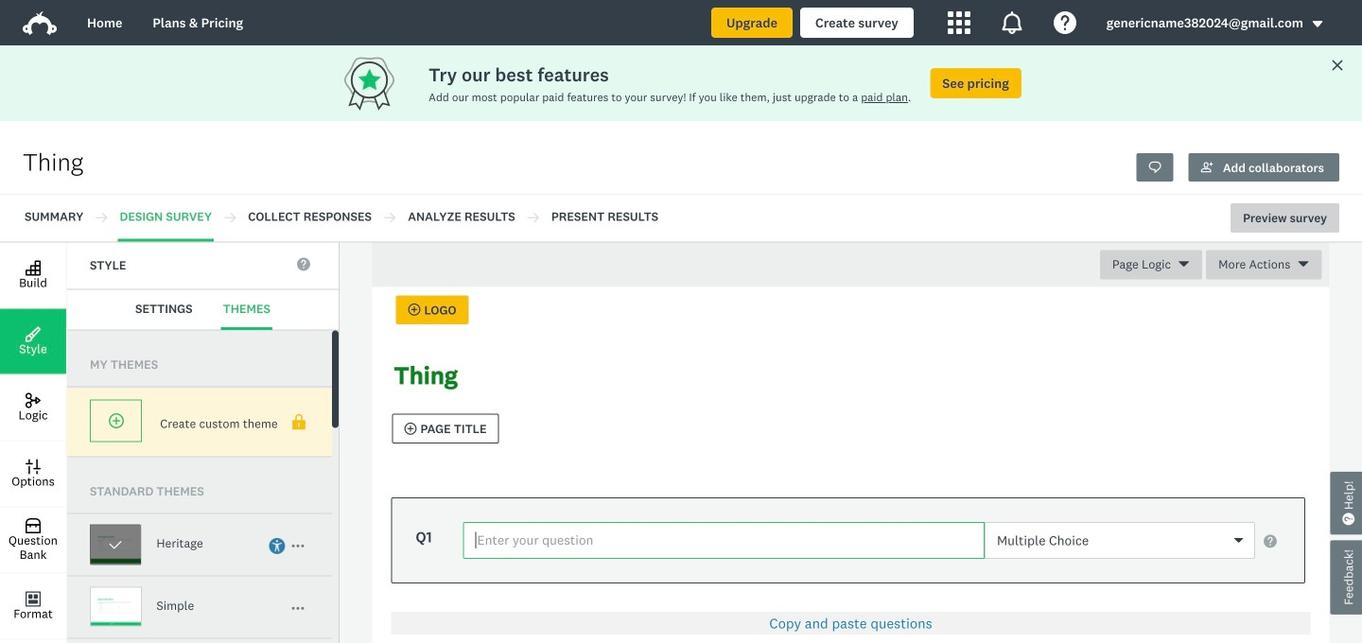 Task type: describe. For each thing, give the bounding box(es) containing it.
2 products icon image from the left
[[1001, 11, 1024, 34]]

1 products icon image from the left
[[948, 11, 971, 34]]

rewards image
[[341, 53, 429, 114]]

help icon image
[[1054, 11, 1077, 34]]



Task type: locate. For each thing, give the bounding box(es) containing it.
1 horizontal spatial products icon image
[[1001, 11, 1024, 34]]

dropdown arrow image
[[1312, 17, 1325, 31]]

surveymonkey logo image
[[23, 11, 57, 35]]

0 horizontal spatial products icon image
[[948, 11, 971, 34]]

products icon image
[[948, 11, 971, 34], [1001, 11, 1024, 34]]



Task type: vqa. For each thing, say whether or not it's contained in the screenshot.
the TrustedSite helps keep you safe from identity theft, credit card fraud, spyware, spam, viruses and online scams Image
no



